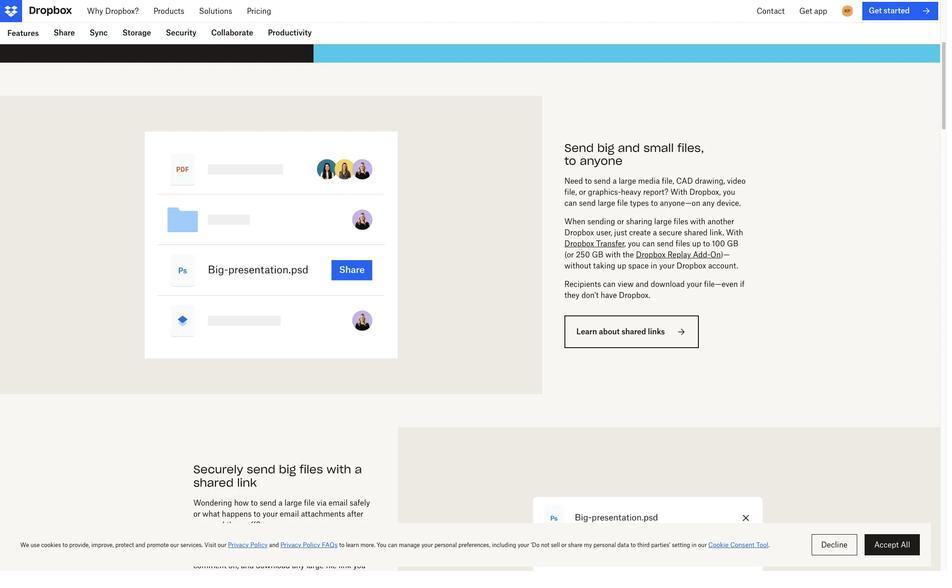 Task type: locate. For each thing, give the bounding box(es) containing it.
can
[[565, 199, 577, 208], [642, 239, 655, 248], [603, 280, 616, 289], [310, 550, 323, 559]]

you down what
[[193, 520, 206, 529]]

up inside ', you can send files up to 100 gb (or 250 gb with the'
[[692, 239, 701, 248]]

gb down the dropbox transfer link
[[592, 250, 604, 259]]

gb up ')—' at the top right of the page
[[727, 239, 739, 248]]

send inside securely send big files with a shared link
[[247, 462, 275, 477]]

get started
[[869, 6, 910, 15]]

to
[[565, 154, 576, 168], [585, 176, 592, 186], [651, 199, 658, 208], [703, 239, 710, 248], [251, 498, 258, 507], [254, 509, 261, 518]]

large
[[619, 176, 636, 186], [598, 199, 615, 208], [654, 217, 672, 226], [285, 498, 302, 507], [223, 539, 241, 548], [306, 561, 324, 570]]

in inside sharing large files with dropbox guarantees you're always in control. your recipients can view, comment on, and download any large file link y
[[219, 550, 226, 559]]

large left via
[[285, 498, 302, 507]]

large up secure
[[654, 217, 672, 226]]

0 horizontal spatial file
[[304, 498, 315, 507]]

100
[[712, 239, 725, 248]]

device.
[[717, 199, 741, 208]]

up up add-
[[692, 239, 701, 248]]

1 horizontal spatial up
[[692, 239, 701, 248]]

with up your
[[259, 539, 274, 548]]

can up when at the right of the page
[[565, 199, 577, 208]]

files up the control.
[[242, 539, 257, 548]]

up down the the
[[617, 261, 626, 270]]

need
[[565, 176, 583, 186]]

1 vertical spatial or
[[617, 217, 624, 226]]

1 vertical spatial big
[[279, 462, 296, 477]]

file, down need
[[565, 188, 577, 197]]

any down recipients
[[292, 561, 304, 570]]

and inside send big and small files, to anyone
[[618, 141, 640, 155]]

to up need
[[565, 154, 576, 168]]

wondering
[[193, 498, 232, 507]]

0 horizontal spatial email
[[280, 509, 299, 518]]

your inside recipients can view and download your file—even if they don't have dropbox.
[[687, 280, 702, 289]]

recipients
[[565, 280, 601, 289]]

1 horizontal spatial get
[[869, 6, 882, 15]]

file down heavy
[[617, 199, 628, 208]]

0 vertical spatial email
[[329, 498, 348, 507]]

space
[[628, 261, 649, 270]]

file, up report?
[[662, 176, 674, 186]]

about
[[599, 327, 620, 336]]

email
[[329, 498, 348, 507], [280, 509, 299, 518]]

0 horizontal spatial big
[[279, 462, 296, 477]]

0 vertical spatial any
[[703, 199, 715, 208]]

or inside when sending or sharing large files with another dropbox user, just create a secure shared link. with dropbox transfer
[[617, 217, 624, 226]]

file
[[617, 199, 628, 208], [304, 498, 315, 507], [326, 561, 337, 570]]

graphics-
[[588, 188, 621, 197]]

files inside when sending or sharing large files with another dropbox user, just create a secure shared link. with dropbox transfer
[[674, 217, 688, 226]]

in down dropbox replay link
[[651, 261, 657, 270]]

0 vertical spatial with
[[671, 188, 688, 197]]

0 horizontal spatial get
[[800, 6, 812, 16]]

learn about shared links link
[[565, 316, 699, 348]]

any
[[703, 199, 715, 208], [292, 561, 304, 570]]

with up anyone—on
[[671, 188, 688, 197]]

any down 'dropbox,'
[[703, 199, 715, 208]]

1 horizontal spatial link
[[339, 561, 351, 570]]

2 horizontal spatial your
[[687, 280, 702, 289]]

a down securely send big files with a shared link on the left of page
[[279, 498, 283, 507]]

your right 'happens'
[[263, 509, 278, 518]]

a right create
[[653, 228, 657, 237]]

get left app
[[800, 6, 812, 16]]

0 vertical spatial your
[[659, 261, 675, 270]]

how
[[234, 498, 249, 507]]

1 vertical spatial in
[[219, 550, 226, 559]]

get inside get app popup button
[[800, 6, 812, 16]]

dropbox up space
[[636, 250, 666, 259]]

sending
[[588, 217, 615, 226]]

when
[[565, 217, 586, 226]]

can inside need to send a large media file, cad drawing, video file, or graphics-heavy report? with dropbox, you can send large file types to anyone—on any device.
[[565, 199, 577, 208]]

with inside sharing large files with dropbox guarantees you're always in control. your recipients can view, comment on, and download any large file link y
[[259, 539, 274, 548]]

collaborate button
[[204, 22, 261, 44]]

get
[[869, 6, 882, 15], [800, 6, 812, 16]]

a inside securely send big files with a shared link
[[355, 462, 362, 477]]

kp button
[[840, 4, 855, 18]]

file down view,
[[326, 561, 337, 570]]

1 vertical spatial your
[[687, 280, 702, 289]]

get left started
[[869, 6, 882, 15]]

2 vertical spatial file
[[326, 561, 337, 570]]

and down the control.
[[241, 561, 254, 570]]

secure
[[659, 228, 682, 237]]

a large file that is stored in a dropbox folder image
[[22, 118, 520, 372]]

your inside the wondering how to send a large file via email safely or what happens to your email attachments after you send them off?
[[263, 509, 278, 518]]

dropbox replay add-on
[[636, 250, 721, 259]]

files up secure
[[674, 217, 688, 226]]

download down your
[[256, 561, 290, 570]]

files up replay
[[676, 239, 690, 248]]

why dropbox? button
[[80, 0, 146, 22]]

get for get started
[[869, 6, 882, 15]]

dropbox up 250
[[565, 239, 594, 248]]

file left via
[[304, 498, 315, 507]]

download down )— without taking up space in your dropbox account.
[[651, 280, 685, 289]]

and up dropbox.
[[636, 280, 649, 289]]

email right via
[[329, 498, 348, 507]]

1 vertical spatial and
[[636, 280, 649, 289]]

shared left link.
[[684, 228, 708, 237]]

0 horizontal spatial in
[[219, 550, 226, 559]]

dropbox,
[[690, 188, 721, 197]]

dropbox replay link
[[636, 250, 691, 259]]

1 vertical spatial any
[[292, 561, 304, 570]]

0 horizontal spatial download
[[256, 561, 290, 570]]

0 vertical spatial shared
[[684, 228, 708, 237]]

can inside recipients can view and download your file—even if they don't have dropbox.
[[603, 280, 616, 289]]

dropbox down when at the right of the page
[[565, 228, 594, 237]]

get for get app
[[800, 6, 812, 16]]

view,
[[325, 550, 342, 559]]

you inside ', you can send files up to 100 gb (or 250 gb with the'
[[628, 239, 640, 248]]

0 vertical spatial you
[[723, 188, 735, 197]]

dropbox inside sharing large files with dropbox guarantees you're always in control. your recipients can view, comment on, and download any large file link y
[[276, 539, 306, 548]]

you right ,
[[628, 239, 640, 248]]

dropbox.
[[619, 291, 651, 300]]

link down view,
[[339, 561, 351, 570]]

)— without taking up space in your dropbox account.
[[565, 250, 738, 270]]

with left another
[[690, 217, 706, 226]]

0 vertical spatial up
[[692, 239, 701, 248]]

1 vertical spatial up
[[617, 261, 626, 270]]

download
[[651, 280, 685, 289], [256, 561, 290, 570]]

view
[[618, 280, 634, 289]]

you up device.
[[723, 188, 735, 197]]

why dropbox?
[[87, 6, 139, 16]]

recipients
[[274, 550, 308, 559]]

your left file—even
[[687, 280, 702, 289]]

any inside sharing large files with dropbox guarantees you're always in control. your recipients can view, comment on, and download any large file link y
[[292, 561, 304, 570]]

1 horizontal spatial in
[[651, 261, 657, 270]]

files inside sharing large files with dropbox guarantees you're always in control. your recipients can view, comment on, and download any large file link y
[[242, 539, 257, 548]]

a
[[613, 176, 617, 186], [653, 228, 657, 237], [355, 462, 362, 477], [279, 498, 283, 507]]

with
[[671, 188, 688, 197], [726, 228, 743, 237]]

to right the how
[[251, 498, 258, 507]]

a list of files in a shared folder image
[[336, 0, 918, 41]]

without
[[565, 261, 591, 270]]

anyone—on
[[660, 199, 701, 208]]

0 horizontal spatial or
[[193, 509, 200, 518]]

2 horizontal spatial or
[[617, 217, 624, 226]]

links
[[648, 327, 665, 336]]

1 horizontal spatial with
[[726, 228, 743, 237]]

large down the 'graphics-'
[[598, 199, 615, 208]]

or left what
[[193, 509, 200, 518]]

send down what
[[208, 520, 225, 529]]

1 horizontal spatial your
[[659, 261, 675, 270]]

dropbox down add-
[[677, 261, 706, 270]]

0 vertical spatial file
[[617, 199, 628, 208]]

2 horizontal spatial shared
[[684, 228, 708, 237]]

0 vertical spatial download
[[651, 280, 685, 289]]

large up heavy
[[619, 176, 636, 186]]

file,
[[662, 176, 674, 186], [565, 188, 577, 197]]

add-
[[693, 250, 710, 259]]

the
[[623, 250, 634, 259]]

dropbox transfer link
[[565, 239, 624, 248]]

send up dropbox replay link
[[657, 239, 674, 248]]

just
[[614, 228, 627, 237]]

download inside recipients can view and download your file—even if they don't have dropbox.
[[651, 280, 685, 289]]

with up via
[[327, 462, 351, 477]]

can up 'have' on the bottom
[[603, 280, 616, 289]]

to up off?
[[254, 509, 261, 518]]

dropbox up recipients
[[276, 539, 306, 548]]

,
[[624, 239, 626, 248]]

2 horizontal spatial file
[[617, 199, 628, 208]]

up inside )— without taking up space in your dropbox account.
[[617, 261, 626, 270]]

to inside ', you can send files up to 100 gb (or 250 gb with the'
[[703, 239, 710, 248]]

wondering how to send a large file via email safely or what happens to your email attachments after you send them off?
[[193, 498, 370, 529]]

250
[[576, 250, 590, 259]]

0 horizontal spatial file,
[[565, 188, 577, 197]]

with inside when sending or sharing large files with another dropbox user, just create a secure shared link. with dropbox transfer
[[726, 228, 743, 237]]

shared up wondering
[[193, 476, 234, 490]]

dropbox inside )— without taking up space in your dropbox account.
[[677, 261, 706, 270]]

large inside the wondering how to send a large file via email safely or what happens to your email attachments after you send them off?
[[285, 498, 302, 507]]

0 horizontal spatial link
[[237, 476, 257, 490]]

with down another
[[726, 228, 743, 237]]

1 vertical spatial you
[[628, 239, 640, 248]]

another
[[708, 217, 734, 226]]

big right send
[[597, 141, 614, 155]]

1 horizontal spatial shared
[[622, 327, 646, 336]]

solutions button
[[192, 0, 240, 22]]

sharing
[[193, 539, 221, 548]]

2 vertical spatial you
[[193, 520, 206, 529]]

0 horizontal spatial you
[[193, 520, 206, 529]]

0 horizontal spatial your
[[263, 509, 278, 518]]

shared inside securely send big files with a shared link
[[193, 476, 234, 490]]

or up just
[[617, 217, 624, 226]]

1 vertical spatial file
[[304, 498, 315, 507]]

2 vertical spatial and
[[241, 561, 254, 570]]

a inside the wondering how to send a large file via email safely or what happens to your email attachments after you send them off?
[[279, 498, 283, 507]]

safely
[[350, 498, 370, 507]]

large down guarantees
[[306, 561, 324, 570]]

drawing,
[[695, 176, 725, 186]]

files up via
[[300, 462, 323, 477]]

0 horizontal spatial with
[[671, 188, 688, 197]]

get inside get started "link"
[[869, 6, 882, 15]]

1 horizontal spatial you
[[628, 239, 640, 248]]

in up the comment on the left bottom of page
[[219, 550, 226, 559]]

1 horizontal spatial download
[[651, 280, 685, 289]]

big up the wondering how to send a large file via email safely or what happens to your email attachments after you send them off?
[[279, 462, 296, 477]]

2 vertical spatial your
[[263, 509, 278, 518]]

1 vertical spatial link
[[339, 561, 351, 570]]

0 vertical spatial and
[[618, 141, 640, 155]]

you inside the wondering how to send a large file via email safely or what happens to your email attachments after you send them off?
[[193, 520, 206, 529]]

to up add-on link
[[703, 239, 710, 248]]

them
[[227, 520, 245, 529]]

a up 'safely'
[[355, 462, 362, 477]]

big inside send big and small files, to anyone
[[597, 141, 614, 155]]

link
[[237, 476, 257, 490], [339, 561, 351, 570]]

files inside securely send big files with a shared link
[[300, 462, 323, 477]]

files
[[674, 217, 688, 226], [676, 239, 690, 248], [300, 462, 323, 477], [242, 539, 257, 548]]

don't
[[582, 291, 599, 300]]

and inside recipients can view and download your file—even if they don't have dropbox.
[[636, 280, 649, 289]]

a inside need to send a large media file, cad drawing, video file, or graphics-heavy report? with dropbox, you can send large file types to anyone—on any device.
[[613, 176, 617, 186]]

2 horizontal spatial you
[[723, 188, 735, 197]]

your down dropbox replay link
[[659, 261, 675, 270]]

sharing
[[626, 217, 652, 226]]

shared left links
[[622, 327, 646, 336]]

send
[[594, 176, 611, 186], [579, 199, 596, 208], [657, 239, 674, 248], [247, 462, 275, 477], [260, 498, 277, 507], [208, 520, 225, 529]]

2 vertical spatial or
[[193, 509, 200, 518]]

1 vertical spatial gb
[[592, 250, 604, 259]]

large inside when sending or sharing large files with another dropbox user, just create a secure shared link. with dropbox transfer
[[654, 217, 672, 226]]

0 vertical spatial or
[[579, 188, 586, 197]]

1 vertical spatial with
[[726, 228, 743, 237]]

1 horizontal spatial file
[[326, 561, 337, 570]]

on,
[[229, 561, 239, 570]]

or down need
[[579, 188, 586, 197]]

0 vertical spatial gb
[[727, 239, 739, 248]]

link up the how
[[237, 476, 257, 490]]

1 horizontal spatial any
[[703, 199, 715, 208]]

comment
[[193, 561, 227, 570]]

1 horizontal spatial file,
[[662, 176, 674, 186]]

dropbox
[[565, 228, 594, 237], [565, 239, 594, 248], [636, 250, 666, 259], [677, 261, 706, 270], [276, 539, 306, 548]]

0 horizontal spatial up
[[617, 261, 626, 270]]

1 horizontal spatial big
[[597, 141, 614, 155]]

attachments
[[301, 509, 345, 518]]

you
[[723, 188, 735, 197], [628, 239, 640, 248], [193, 520, 206, 529]]

with down transfer
[[606, 250, 621, 259]]

send up the how
[[247, 462, 275, 477]]

any inside need to send a large media file, cad drawing, video file, or graphics-heavy report? with dropbox, you can send large file types to anyone—on any device.
[[703, 199, 715, 208]]

)—
[[721, 250, 730, 259]]

productivity
[[268, 28, 312, 37]]

email left attachments on the bottom left of page
[[280, 509, 299, 518]]

0 vertical spatial link
[[237, 476, 257, 490]]

pricing
[[247, 6, 271, 16]]

files,
[[677, 141, 704, 155]]

0 horizontal spatial gb
[[592, 250, 604, 259]]

0 horizontal spatial shared
[[193, 476, 234, 490]]

0 horizontal spatial any
[[292, 561, 304, 570]]

send
[[565, 141, 594, 155]]

0 vertical spatial big
[[597, 141, 614, 155]]

or
[[579, 188, 586, 197], [617, 217, 624, 226], [193, 509, 200, 518]]

0 vertical spatial in
[[651, 261, 657, 270]]

can down create
[[642, 239, 655, 248]]

gb
[[727, 239, 739, 248], [592, 250, 604, 259]]

and left small
[[618, 141, 640, 155]]

1 horizontal spatial or
[[579, 188, 586, 197]]

2 vertical spatial shared
[[193, 476, 234, 490]]

link.
[[710, 228, 724, 237]]

1 vertical spatial download
[[256, 561, 290, 570]]

send down the 'graphics-'
[[579, 199, 596, 208]]

with inside when sending or sharing large files with another dropbox user, just create a secure shared link. with dropbox transfer
[[690, 217, 706, 226]]

and
[[618, 141, 640, 155], [636, 280, 649, 289], [241, 561, 254, 570]]

a up the 'graphics-'
[[613, 176, 617, 186]]

after
[[347, 509, 364, 518]]

can down guarantees
[[310, 550, 323, 559]]

with inside need to send a large media file, cad drawing, video file, or graphics-heavy report? with dropbox, you can send large file types to anyone—on any device.
[[671, 188, 688, 197]]



Task type: vqa. For each thing, say whether or not it's contained in the screenshot.
'Choose your Dropbox plan'
no



Task type: describe. For each thing, give the bounding box(es) containing it.
why
[[87, 6, 103, 16]]

in inside )— without taking up space in your dropbox account.
[[651, 261, 657, 270]]

1 horizontal spatial email
[[329, 498, 348, 507]]

a inside when sending or sharing large files with another dropbox user, just create a secure shared link. with dropbox transfer
[[653, 228, 657, 237]]

small
[[644, 141, 674, 155]]

you're
[[349, 539, 370, 548]]

security
[[166, 28, 196, 37]]

heavy
[[621, 188, 641, 197]]

can inside ', you can send files up to 100 gb (or 250 gb with the'
[[642, 239, 655, 248]]

send up off?
[[260, 498, 277, 507]]

happens
[[222, 509, 252, 518]]

share button
[[46, 22, 82, 44]]

file inside the wondering how to send a large file via email safely or what happens to your email attachments after you send them off?
[[304, 498, 315, 507]]

share
[[54, 28, 75, 37]]

cad
[[676, 176, 693, 186]]

features link
[[0, 22, 46, 44]]

security button
[[158, 22, 204, 44]]

solutions
[[199, 6, 232, 16]]

collaborate
[[211, 28, 253, 37]]

and inside sharing large files with dropbox guarantees you're always in control. your recipients can view, comment on, and download any large file link y
[[241, 561, 254, 570]]

app
[[814, 6, 827, 16]]

have
[[601, 291, 617, 300]]

file inside sharing large files with dropbox guarantees you're always in control. your recipients can view, comment on, and download any large file link y
[[326, 561, 337, 570]]

shared inside when sending or sharing large files with another dropbox user, just create a secure shared link. with dropbox transfer
[[684, 228, 708, 237]]

with inside securely send big files with a shared link
[[327, 462, 351, 477]]

big inside securely send big files with a shared link
[[279, 462, 296, 477]]

or inside need to send a large media file, cad drawing, video file, or graphics-heavy report? with dropbox, you can send large file types to anyone—on any device.
[[579, 188, 586, 197]]

products
[[154, 6, 184, 16]]

send big and small files, to anyone
[[565, 141, 704, 168]]

with inside ', you can send files up to 100 gb (or 250 gb with the'
[[606, 250, 621, 259]]

report?
[[643, 188, 669, 197]]

to down report?
[[651, 199, 658, 208]]

recipients can view and download your file—even if they don't have dropbox.
[[565, 280, 745, 300]]

account.
[[708, 261, 738, 270]]

types
[[630, 199, 649, 208]]

1 vertical spatial shared
[[622, 327, 646, 336]]

a user selecting the access level for the recipient of a large file image
[[420, 449, 918, 571]]

productivity button
[[261, 22, 319, 44]]

replay
[[668, 250, 691, 259]]

video
[[727, 176, 746, 186]]

user,
[[596, 228, 612, 237]]

started
[[884, 6, 910, 15]]

dropbox?
[[105, 6, 139, 16]]

via
[[317, 498, 327, 507]]

1 vertical spatial file,
[[565, 188, 577, 197]]

they
[[565, 291, 580, 300]]

get app button
[[792, 0, 835, 22]]

your
[[256, 550, 272, 559]]

transfer
[[596, 239, 624, 248]]

you inside need to send a large media file, cad drawing, video file, or graphics-heavy report? with dropbox, you can send large file types to anyone—on any device.
[[723, 188, 735, 197]]

pricing link
[[240, 0, 279, 22]]

when sending or sharing large files with another dropbox user, just create a secure shared link. with dropbox transfer
[[565, 217, 743, 248]]

files inside ', you can send files up to 100 gb (or 250 gb with the'
[[676, 239, 690, 248]]

or inside the wondering how to send a large file via email safely or what happens to your email attachments after you send them off?
[[193, 509, 200, 518]]

add-on link
[[691, 250, 721, 259]]

0 vertical spatial file,
[[662, 176, 674, 186]]

sharing large files with dropbox guarantees you're always in control. your recipients can view, comment on, and download any large file link y
[[193, 539, 370, 571]]

learn
[[577, 327, 597, 336]]

link inside sharing large files with dropbox guarantees you're always in control. your recipients can view, comment on, and download any large file link y
[[339, 561, 351, 570]]

on
[[710, 250, 721, 259]]

file—even
[[704, 280, 738, 289]]

what
[[202, 509, 220, 518]]

if
[[740, 280, 745, 289]]

off?
[[247, 520, 260, 529]]

anyone
[[580, 154, 623, 168]]

download inside sharing large files with dropbox guarantees you're always in control. your recipients can view, comment on, and download any large file link y
[[256, 561, 290, 570]]

learn about shared links
[[577, 327, 665, 336]]

can inside sharing large files with dropbox guarantees you're always in control. your recipients can view, comment on, and download any large file link y
[[310, 550, 323, 559]]

need to send a large media file, cad drawing, video file, or graphics-heavy report? with dropbox, you can send large file types to anyone—on any device.
[[565, 176, 746, 208]]

, you can send files up to 100 gb (or 250 gb with the
[[565, 239, 739, 259]]

kp
[[845, 8, 851, 14]]

media
[[638, 176, 660, 186]]

always
[[193, 550, 217, 559]]

contact button
[[749, 0, 792, 22]]

storage
[[122, 28, 151, 37]]

your inside )— without taking up space in your dropbox account.
[[659, 261, 675, 270]]

1 vertical spatial email
[[280, 509, 299, 518]]

send inside ', you can send files up to 100 gb (or 250 gb with the'
[[657, 239, 674, 248]]

(or
[[565, 250, 574, 259]]

1 horizontal spatial gb
[[727, 239, 739, 248]]

products button
[[146, 0, 192, 22]]

link inside securely send big files with a shared link
[[237, 476, 257, 490]]

features
[[7, 29, 39, 38]]

guarantees
[[308, 539, 347, 548]]

get app
[[800, 6, 827, 16]]

sync
[[90, 28, 108, 37]]

securely send big files with a shared link
[[193, 462, 362, 490]]

to inside send big and small files, to anyone
[[565, 154, 576, 168]]

to right need
[[585, 176, 592, 186]]

file inside need to send a large media file, cad drawing, video file, or graphics-heavy report? with dropbox, you can send large file types to anyone—on any device.
[[617, 199, 628, 208]]

contact
[[757, 6, 785, 16]]

control.
[[228, 550, 254, 559]]

sync button
[[82, 22, 115, 44]]

create
[[629, 228, 651, 237]]

large up the control.
[[223, 539, 241, 548]]

send up the 'graphics-'
[[594, 176, 611, 186]]

storage button
[[115, 22, 158, 44]]



